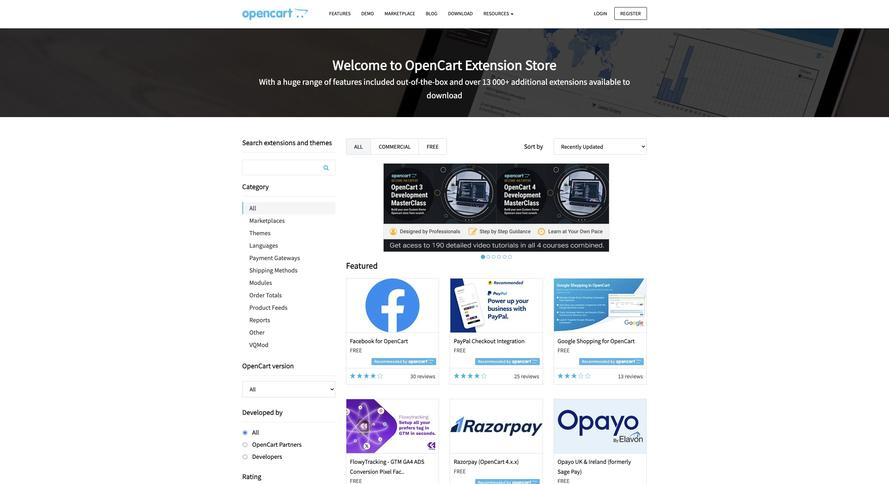 Task type: describe. For each thing, give the bounding box(es) containing it.
free for razorpay (opencart 4.x.x)
[[454, 468, 466, 475]]

3 star light image from the left
[[454, 373, 460, 379]]

marketplace
[[385, 10, 415, 17]]

for inside google shopping for opencart free
[[602, 337, 609, 345]]

download
[[427, 90, 463, 101]]

pay)
[[571, 468, 582, 476]]

demo
[[361, 10, 374, 17]]

partners
[[279, 440, 302, 449]]

additional
[[511, 76, 548, 87]]

razorpay (opencart 4.x.x) image
[[450, 400, 543, 453]]

download
[[448, 10, 473, 17]]

themes
[[249, 229, 271, 237]]

(formerly
[[608, 458, 631, 466]]

google
[[558, 337, 575, 345]]

razorpay (opencart 4.x.x) link
[[454, 458, 519, 466]]

paypal checkout integration image
[[450, 279, 543, 333]]

themes link
[[242, 227, 335, 239]]

blog
[[426, 10, 437, 17]]

uk
[[575, 458, 583, 466]]

demo link
[[356, 7, 379, 20]]

30
[[410, 373, 416, 380]]

opencart inside google shopping for opencart free
[[610, 337, 635, 345]]

search extensions and themes
[[242, 138, 332, 147]]

gtm
[[391, 458, 402, 466]]

1 vertical spatial extensions
[[264, 138, 296, 147]]

a
[[277, 76, 281, 87]]

marketplace link
[[379, 7, 421, 20]]

store
[[525, 56, 557, 74]]

order
[[249, 291, 265, 299]]

conversion
[[350, 468, 378, 476]]

languages
[[249, 241, 278, 250]]

facebook
[[350, 337, 374, 345]]

vqmod link
[[242, 339, 335, 351]]

ga4
[[403, 458, 413, 466]]

fac..
[[393, 468, 404, 476]]

all link for commercial
[[346, 138, 371, 155]]

opayo uk & ireland (formerly sage pay) image
[[554, 400, 646, 453]]

huge
[[283, 76, 301, 87]]

shipping
[[249, 266, 273, 274]]

of-
[[411, 76, 420, 87]]

star light o image
[[377, 373, 383, 379]]

resources
[[484, 10, 510, 17]]

welcome to opencart extension store with a huge range of features included out-of-the-box and over 13 000+ additional extensions available to download
[[259, 56, 630, 101]]

-
[[388, 458, 389, 466]]

ads
[[414, 458, 424, 466]]

by for developed by
[[275, 408, 283, 417]]

shipping methods
[[249, 266, 298, 274]]

over
[[465, 76, 481, 87]]

0 horizontal spatial to
[[390, 56, 402, 74]]

star light image for google
[[571, 373, 577, 379]]

totals
[[266, 291, 282, 299]]

google shopping for opencart link
[[558, 337, 635, 345]]

product feeds link
[[242, 301, 335, 314]]

available
[[589, 76, 621, 87]]

payment gateways link
[[242, 252, 335, 264]]

all for commercial
[[354, 143, 363, 150]]

vqmod
[[249, 341, 268, 349]]

razorpay
[[454, 458, 477, 466]]

developers
[[252, 452, 282, 461]]

blog link
[[421, 7, 443, 20]]

opencart up developers
[[252, 440, 278, 449]]

sage
[[558, 468, 570, 476]]

13 reviews
[[618, 373, 643, 380]]

download link
[[443, 7, 478, 20]]

all for marketplaces
[[249, 204, 256, 212]]

pixel
[[380, 468, 392, 476]]

category
[[242, 182, 269, 191]]

2 star light image from the left
[[370, 373, 376, 379]]

commercial
[[379, 143, 411, 150]]

opayo uk & ireland (formerly sage pay) link
[[558, 458, 631, 476]]

and inside welcome to opencart extension store with a huge range of features included out-of-the-box and over 13 000+ additional extensions available to download
[[450, 76, 463, 87]]

extensions inside welcome to opencart extension store with a huge range of features included out-of-the-box and over 13 000+ additional extensions available to download
[[549, 76, 587, 87]]

2 star light image from the left
[[357, 373, 363, 379]]

shopping
[[577, 337, 601, 345]]

opencart inside 'facebook for opencart free'
[[384, 337, 408, 345]]

opencart inside welcome to opencart extension store with a huge range of features included out-of-the-box and over 13 000+ additional extensions available to download
[[405, 56, 462, 74]]

payment gateways
[[249, 254, 300, 262]]

7 star light image from the left
[[564, 373, 570, 379]]

login link
[[588, 7, 613, 20]]

opencart down 'vqmod'
[[242, 361, 271, 370]]

features
[[333, 76, 362, 87]]

checkout
[[472, 337, 496, 345]]

flowytracking - gtm ga4 ads conversion pixel fac.. image
[[347, 400, 439, 453]]

order totals link
[[242, 289, 335, 301]]

000+
[[493, 76, 509, 87]]

commercial link
[[371, 138, 419, 155]]

1 vertical spatial and
[[297, 138, 308, 147]]

features link
[[324, 7, 356, 20]]

product feeds
[[249, 304, 288, 312]]

reports link
[[242, 314, 335, 326]]

register
[[620, 10, 641, 17]]



Task type: vqa. For each thing, say whether or not it's contained in the screenshot.
second the for from the left
yes



Task type: locate. For each thing, give the bounding box(es) containing it.
modules link
[[242, 277, 335, 289]]

1 for from the left
[[376, 337, 383, 345]]

2 vertical spatial all
[[252, 428, 259, 437]]

register link
[[614, 7, 647, 20]]

opencart up the-
[[405, 56, 462, 74]]

and left themes
[[297, 138, 308, 147]]

by right developed
[[275, 408, 283, 417]]

(opencart
[[478, 458, 505, 466]]

1 horizontal spatial and
[[450, 76, 463, 87]]

star light o image for shopping
[[585, 373, 591, 379]]

star light o image
[[481, 373, 487, 379], [578, 373, 584, 379], [585, 373, 591, 379]]

0 horizontal spatial by
[[275, 408, 283, 417]]

marketplaces
[[249, 217, 285, 225]]

out-
[[396, 76, 411, 87]]

facebook for opencart free
[[350, 337, 408, 354]]

reviews for paypal checkout integration
[[521, 373, 539, 380]]

1 horizontal spatial all link
[[346, 138, 371, 155]]

0 vertical spatial all link
[[346, 138, 371, 155]]

feeds
[[272, 304, 288, 312]]

3 star light image from the left
[[467, 373, 473, 379]]

1 horizontal spatial 13
[[618, 373, 624, 380]]

star light image
[[350, 373, 356, 379], [357, 373, 363, 379], [454, 373, 460, 379], [461, 373, 466, 379], [474, 373, 480, 379], [558, 373, 563, 379], [564, 373, 570, 379]]

None radio
[[243, 431, 247, 435], [243, 443, 247, 447], [243, 455, 247, 459], [243, 431, 247, 435], [243, 443, 247, 447], [243, 455, 247, 459]]

facebook for opencart link
[[350, 337, 408, 345]]

all
[[354, 143, 363, 150], [249, 204, 256, 212], [252, 428, 259, 437]]

3 reviews from the left
[[625, 373, 643, 380]]

25 reviews
[[514, 373, 539, 380]]

0 vertical spatial extensions
[[549, 76, 587, 87]]

google shopping for opencart image
[[554, 279, 646, 333]]

opencart right 'facebook' on the left bottom
[[384, 337, 408, 345]]

extensions down 'store'
[[549, 76, 587, 87]]

sort
[[524, 142, 535, 151]]

payment
[[249, 254, 273, 262]]

and right box
[[450, 76, 463, 87]]

1 star light image from the left
[[364, 373, 369, 379]]

3 star light o image from the left
[[585, 373, 591, 379]]

opencart partners
[[252, 440, 302, 449]]

free down 'razorpay'
[[454, 468, 466, 475]]

1 vertical spatial by
[[275, 408, 283, 417]]

the-
[[420, 76, 435, 87]]

0 horizontal spatial reviews
[[417, 373, 435, 380]]

order totals
[[249, 291, 282, 299]]

features
[[329, 10, 351, 17]]

opencart
[[405, 56, 462, 74], [384, 337, 408, 345], [610, 337, 635, 345], [242, 361, 271, 370], [252, 440, 278, 449]]

product
[[249, 304, 271, 312]]

methods
[[274, 266, 298, 274]]

free inside the "paypal checkout integration free"
[[454, 347, 466, 354]]

1 horizontal spatial to
[[623, 76, 630, 87]]

4 star light image from the left
[[461, 373, 466, 379]]

for right shopping
[[602, 337, 609, 345]]

themes
[[310, 138, 332, 147]]

0 horizontal spatial 13
[[482, 76, 491, 87]]

star light image
[[364, 373, 369, 379], [370, 373, 376, 379], [467, 373, 473, 379], [571, 373, 577, 379]]

star light image for paypal
[[467, 373, 473, 379]]

1 horizontal spatial for
[[602, 337, 609, 345]]

1 horizontal spatial by
[[537, 142, 543, 151]]

free
[[350, 347, 362, 354], [454, 347, 466, 354], [558, 347, 570, 354], [454, 468, 466, 475]]

gateways
[[274, 254, 300, 262]]

to
[[390, 56, 402, 74], [623, 76, 630, 87]]

of
[[324, 76, 331, 87]]

sort by
[[524, 142, 543, 151]]

0 vertical spatial by
[[537, 142, 543, 151]]

range
[[302, 76, 323, 87]]

by
[[537, 142, 543, 151], [275, 408, 283, 417]]

free for facebook for opencart
[[350, 347, 362, 354]]

0 horizontal spatial all link
[[243, 202, 335, 214]]

to right available
[[623, 76, 630, 87]]

facebook for opencart image
[[347, 279, 439, 333]]

opencart right shopping
[[610, 337, 635, 345]]

login
[[594, 10, 607, 17]]

and
[[450, 76, 463, 87], [297, 138, 308, 147]]

0 horizontal spatial extensions
[[264, 138, 296, 147]]

star light image for facebook
[[364, 373, 369, 379]]

box
[[435, 76, 448, 87]]

search image
[[324, 165, 329, 170]]

opencart development masterclass bundle image
[[383, 163, 610, 252]]

5 star light image from the left
[[474, 373, 480, 379]]

all link
[[346, 138, 371, 155], [243, 202, 335, 214]]

included
[[364, 76, 395, 87]]

13 inside welcome to opencart extension store with a huge range of features included out-of-the-box and over 13 000+ additional extensions available to download
[[482, 76, 491, 87]]

free inside 'facebook for opencart free'
[[350, 347, 362, 354]]

1 horizontal spatial extensions
[[549, 76, 587, 87]]

6 star light image from the left
[[558, 373, 563, 379]]

0 horizontal spatial star light o image
[[481, 373, 487, 379]]

paypal checkout integration link
[[454, 337, 525, 345]]

0 horizontal spatial for
[[376, 337, 383, 345]]

to up out-
[[390, 56, 402, 74]]

welcome
[[333, 56, 387, 74]]

flowytracking - gtm ga4 ads conversion pixel fac.. link
[[350, 458, 424, 476]]

0 vertical spatial 13
[[482, 76, 491, 87]]

1 vertical spatial to
[[623, 76, 630, 87]]

0 vertical spatial to
[[390, 56, 402, 74]]

for right 'facebook' on the left bottom
[[376, 337, 383, 345]]

other
[[249, 328, 265, 337]]

reports
[[249, 316, 270, 324]]

0 vertical spatial and
[[450, 76, 463, 87]]

2 horizontal spatial reviews
[[625, 373, 643, 380]]

free
[[427, 143, 439, 150]]

star light o image for checkout
[[481, 373, 487, 379]]

search
[[242, 138, 263, 147]]

flowytracking
[[350, 458, 386, 466]]

shipping methods link
[[242, 264, 335, 277]]

2 for from the left
[[602, 337, 609, 345]]

for inside 'facebook for opencart free'
[[376, 337, 383, 345]]

opayo uk & ireland (formerly sage pay)
[[558, 458, 631, 476]]

paypal
[[454, 337, 471, 345]]

&
[[584, 458, 588, 466]]

4 star light image from the left
[[571, 373, 577, 379]]

free down google at right bottom
[[558, 347, 570, 354]]

1 horizontal spatial reviews
[[521, 373, 539, 380]]

free down paypal
[[454, 347, 466, 354]]

modules
[[249, 279, 272, 287]]

1 vertical spatial 13
[[618, 373, 624, 380]]

marketplaces link
[[242, 214, 335, 227]]

reviews
[[417, 373, 435, 380], [521, 373, 539, 380], [625, 373, 643, 380]]

google shopping for opencart free
[[558, 337, 635, 354]]

free for paypal checkout integration
[[454, 347, 466, 354]]

all link for marketplaces
[[243, 202, 335, 214]]

25
[[514, 373, 520, 380]]

2 horizontal spatial star light o image
[[585, 373, 591, 379]]

2 reviews from the left
[[521, 373, 539, 380]]

1 reviews from the left
[[417, 373, 435, 380]]

free inside razorpay (opencart 4.x.x) free
[[454, 468, 466, 475]]

opencart extensions image
[[242, 7, 308, 20]]

1 vertical spatial all
[[249, 204, 256, 212]]

developed
[[242, 408, 274, 417]]

1 vertical spatial all link
[[243, 202, 335, 214]]

1 star light image from the left
[[350, 373, 356, 379]]

by for sort by
[[537, 142, 543, 151]]

opayo
[[558, 458, 574, 466]]

13
[[482, 76, 491, 87], [618, 373, 624, 380]]

paypal checkout integration free
[[454, 337, 525, 354]]

free down 'facebook' on the left bottom
[[350, 347, 362, 354]]

0 horizontal spatial and
[[297, 138, 308, 147]]

4.x.x)
[[506, 458, 519, 466]]

2 star light o image from the left
[[578, 373, 584, 379]]

flowytracking - gtm ga4 ads conversion pixel fac..
[[350, 458, 424, 476]]

razorpay (opencart 4.x.x) free
[[454, 458, 519, 475]]

integration
[[497, 337, 525, 345]]

by right sort
[[537, 142, 543, 151]]

0 vertical spatial all
[[354, 143, 363, 150]]

reviews for facebook for opencart
[[417, 373, 435, 380]]

developed by
[[242, 408, 283, 417]]

extension
[[465, 56, 522, 74]]

rating
[[242, 472, 261, 481]]

1 star light o image from the left
[[481, 373, 487, 379]]

None text field
[[243, 160, 335, 175]]

languages link
[[242, 239, 335, 252]]

extensions right search on the left top of page
[[264, 138, 296, 147]]

reviews for google shopping for opencart
[[625, 373, 643, 380]]

featured
[[346, 260, 378, 271]]

1 horizontal spatial star light o image
[[578, 373, 584, 379]]

free inside google shopping for opencart free
[[558, 347, 570, 354]]



